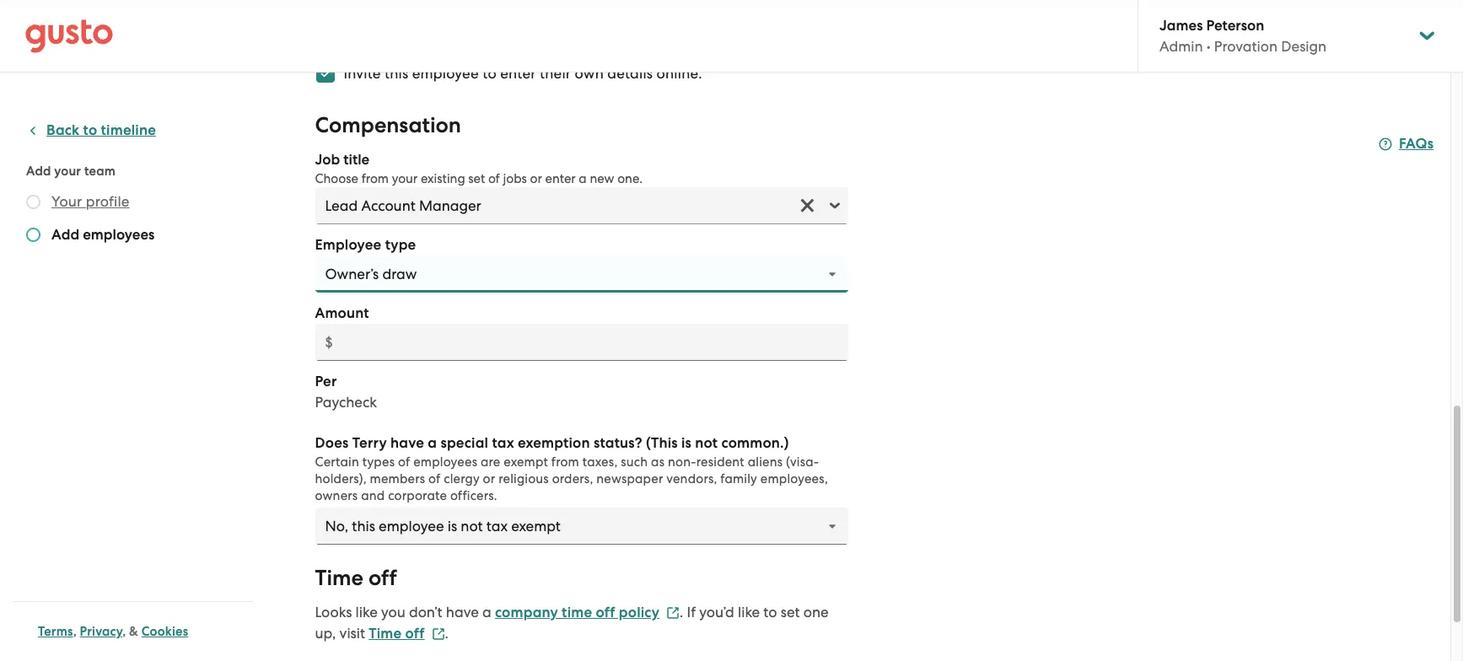 Task type: locate. For each thing, give the bounding box(es) containing it.
. if you'd like to set one up, visit
[[315, 604, 829, 642]]

0 vertical spatial add
[[26, 164, 51, 179]]

set left one
[[781, 604, 800, 621]]

1 horizontal spatial your
[[392, 171, 418, 186]]

1 horizontal spatial enter
[[545, 171, 576, 186]]

off
[[369, 565, 397, 591], [596, 604, 615, 622], [405, 625, 425, 643]]

invite this employee to enter their own details online.
[[344, 65, 702, 82]]

. left if
[[680, 604, 684, 621]]

set inside job title choose from your existing set of jobs or enter a new one.
[[468, 171, 485, 186]]

0 horizontal spatial from
[[362, 171, 389, 186]]

0 vertical spatial .
[[680, 604, 684, 621]]

2 horizontal spatial a
[[579, 171, 587, 186]]

1 horizontal spatial like
[[738, 604, 760, 621]]

1 horizontal spatial add
[[51, 226, 79, 244]]

Amount field
[[315, 324, 848, 361]]

job
[[315, 151, 340, 169]]

to left one
[[764, 604, 777, 621]]

0 horizontal spatial your
[[54, 164, 81, 179]]

off up the you
[[369, 565, 397, 591]]

your up lead account manager
[[392, 171, 418, 186]]

1 vertical spatial to
[[83, 121, 97, 139]]

opens in a new tab image down don't on the bottom left of the page
[[432, 627, 445, 641]]

their
[[540, 65, 571, 82]]

a left new
[[579, 171, 587, 186]]

like right you'd
[[738, 604, 760, 621]]

0 horizontal spatial .
[[445, 625, 449, 642]]

off down don't on the bottom left of the page
[[405, 625, 425, 643]]

or inside job title choose from your existing set of jobs or enter a new one.
[[530, 171, 542, 186]]

0 horizontal spatial enter
[[500, 65, 536, 82]]

time off
[[315, 565, 397, 591], [369, 625, 425, 643]]

0 vertical spatial set
[[468, 171, 485, 186]]

1 horizontal spatial of
[[429, 472, 441, 487]]

.
[[680, 604, 684, 621], [445, 625, 449, 642]]

opens in a new tab image for time off
[[432, 627, 445, 641]]

0 vertical spatial opens in a new tab image
[[666, 606, 680, 620]]

compensation
[[315, 112, 461, 138]]

a left company at the bottom
[[483, 604, 492, 621]]

1 vertical spatial set
[[781, 604, 800, 621]]

off right time
[[596, 604, 615, 622]]

2 like from the left
[[738, 604, 760, 621]]

0 vertical spatial employees
[[83, 226, 155, 244]]

0 horizontal spatial set
[[468, 171, 485, 186]]

enter inside job title choose from your existing set of jobs or enter a new one.
[[545, 171, 576, 186]]

to
[[483, 65, 497, 82], [83, 121, 97, 139], [764, 604, 777, 621]]

1 vertical spatial enter
[[545, 171, 576, 186]]

0 horizontal spatial add
[[26, 164, 51, 179]]

1 vertical spatial from
[[551, 455, 580, 470]]

0 vertical spatial from
[[362, 171, 389, 186]]

•
[[1207, 38, 1211, 55]]

1 vertical spatial off
[[596, 604, 615, 622]]

0 horizontal spatial like
[[356, 604, 378, 621]]

religious
[[499, 472, 549, 487]]

opens in a new tab image left if
[[666, 606, 680, 620]]

1 horizontal spatial from
[[551, 455, 580, 470]]

1 horizontal spatial time
[[369, 625, 402, 643]]

1 vertical spatial or
[[483, 472, 495, 487]]

certain
[[315, 455, 359, 470]]

0 vertical spatial time
[[315, 565, 364, 591]]

per
[[315, 373, 337, 391]]

employees inside does terry have a special tax exemption status? (this is not common.) certain types of employees are exempt from taxes, such as non-resident aliens (visa- holders), members of clergy or religious orders, newspaper vendors, family employees, owners and corporate officers.
[[414, 455, 478, 470]]

0 horizontal spatial have
[[391, 434, 424, 452]]

or down are
[[483, 472, 495, 487]]

,
[[73, 624, 77, 639], [122, 624, 126, 639]]

family
[[721, 472, 757, 487]]

opens in a new tab image inside time off link
[[432, 627, 445, 641]]

to right employee
[[483, 65, 497, 82]]

opens in a new tab image inside company time off policy link
[[666, 606, 680, 620]]

2 vertical spatial to
[[764, 604, 777, 621]]

add
[[26, 164, 51, 179], [51, 226, 79, 244]]

manager
[[419, 197, 481, 214]]

from up "orders,"
[[551, 455, 580, 470]]

opens in a new tab image
[[666, 606, 680, 620], [432, 627, 445, 641]]

&
[[129, 624, 138, 639]]

2 horizontal spatial to
[[764, 604, 777, 621]]

. down looks like you don't have a
[[445, 625, 449, 642]]

check image
[[26, 228, 40, 242]]

1 horizontal spatial ,
[[122, 624, 126, 639]]

of
[[488, 171, 500, 186], [398, 455, 410, 470], [429, 472, 441, 487]]

privacy
[[80, 624, 122, 639]]

your profile
[[51, 193, 130, 210]]

aliens
[[748, 455, 783, 470]]

employee
[[315, 236, 382, 254]]

and
[[361, 488, 385, 504]]

terms
[[38, 624, 73, 639]]

0 horizontal spatial of
[[398, 455, 410, 470]]

0 vertical spatial off
[[369, 565, 397, 591]]

1 vertical spatial add
[[51, 226, 79, 244]]

or inside does terry have a special tax exemption status? (this is not common.) certain types of employees are exempt from taxes, such as non-resident aliens (visa- holders), members of clergy or religious orders, newspaper vendors, family employees, owners and corporate officers.
[[483, 472, 495, 487]]

officers.
[[450, 488, 498, 504]]

1 vertical spatial .
[[445, 625, 449, 642]]

2 vertical spatial a
[[483, 604, 492, 621]]

1 horizontal spatial .
[[680, 604, 684, 621]]

1 horizontal spatial set
[[781, 604, 800, 621]]

set right existing
[[468, 171, 485, 186]]

to inside . if you'd like to set one up, visit
[[764, 604, 777, 621]]

as
[[651, 455, 665, 470]]

time
[[315, 565, 364, 591], [369, 625, 402, 643]]

orders,
[[552, 472, 593, 487]]

time down the you
[[369, 625, 402, 643]]

lead account manager option
[[325, 197, 481, 214]]

company time off policy
[[495, 604, 660, 622]]

like inside . if you'd like to set one up, visit
[[738, 604, 760, 621]]

enter left new
[[545, 171, 576, 186]]

team
[[84, 164, 116, 179]]

, left &
[[122, 624, 126, 639]]

0 horizontal spatial to
[[83, 121, 97, 139]]

or
[[530, 171, 542, 186], [483, 472, 495, 487]]

2 horizontal spatial of
[[488, 171, 500, 186]]

of up corporate
[[429, 472, 441, 487]]

add up check image
[[26, 164, 51, 179]]

0 horizontal spatial opens in a new tab image
[[432, 627, 445, 641]]

from down title
[[362, 171, 389, 186]]

set
[[468, 171, 485, 186], [781, 604, 800, 621]]

0 horizontal spatial or
[[483, 472, 495, 487]]

does
[[315, 434, 349, 452]]

1 vertical spatial employees
[[414, 455, 478, 470]]

1 vertical spatial have
[[446, 604, 479, 621]]

add inside add employees 'list'
[[51, 226, 79, 244]]

add right check icon
[[51, 226, 79, 244]]

employees up clergy
[[414, 455, 478, 470]]

a left special
[[428, 434, 437, 452]]

0 horizontal spatial a
[[428, 434, 437, 452]]

1 horizontal spatial off
[[405, 625, 425, 643]]

choose
[[315, 171, 359, 186]]

does terry have a special tax exemption status? (this is not common.) certain types of employees are exempt from taxes, such as non-resident aliens (visa- holders), members of clergy or religious orders, newspaper vendors, family employees, owners and corporate officers.
[[315, 434, 828, 504]]

have right don't on the bottom left of the page
[[446, 604, 479, 621]]

0 vertical spatial have
[[391, 434, 424, 452]]

peterson
[[1207, 17, 1265, 35]]

cookies button
[[142, 622, 188, 642]]

time up "looks"
[[315, 565, 364, 591]]

0 vertical spatial enter
[[500, 65, 536, 82]]

1 horizontal spatial to
[[483, 65, 497, 82]]

1 horizontal spatial or
[[530, 171, 542, 186]]

0 horizontal spatial ,
[[73, 624, 77, 639]]

policy
[[619, 604, 660, 622]]

have up types
[[391, 434, 424, 452]]

0 vertical spatial of
[[488, 171, 500, 186]]

1 horizontal spatial opens in a new tab image
[[666, 606, 680, 620]]

0 horizontal spatial employees
[[83, 226, 155, 244]]

Invite this employee to enter their own details online. checkbox
[[307, 55, 344, 92]]

0 vertical spatial or
[[530, 171, 542, 186]]

2 , from the left
[[122, 624, 126, 639]]

2 horizontal spatial off
[[596, 604, 615, 622]]

of left jobs
[[488, 171, 500, 186]]

0 vertical spatial a
[[579, 171, 587, 186]]

a
[[579, 171, 587, 186], [428, 434, 437, 452], [483, 604, 492, 621]]

to right back
[[83, 121, 97, 139]]

(this
[[646, 434, 678, 452]]

0 horizontal spatial off
[[369, 565, 397, 591]]

have
[[391, 434, 424, 452], [446, 604, 479, 621]]

or right jobs
[[530, 171, 542, 186]]

members
[[370, 472, 425, 487]]

. inside . if you'd like to set one up, visit
[[680, 604, 684, 621]]

your
[[54, 164, 81, 179], [392, 171, 418, 186]]

a inside job title choose from your existing set of jobs or enter a new one.
[[579, 171, 587, 186]]

your
[[51, 193, 82, 210]]

1 vertical spatial a
[[428, 434, 437, 452]]

employees down profile
[[83, 226, 155, 244]]

from
[[362, 171, 389, 186], [551, 455, 580, 470]]

2 vertical spatial off
[[405, 625, 425, 643]]

your up your
[[54, 164, 81, 179]]

time off up "looks"
[[315, 565, 397, 591]]

1 vertical spatial time off
[[369, 625, 425, 643]]

exemption
[[518, 434, 590, 452]]

details
[[608, 65, 653, 82]]

. for .
[[445, 625, 449, 642]]

1 vertical spatial opens in a new tab image
[[432, 627, 445, 641]]

of up members
[[398, 455, 410, 470]]

don't
[[409, 604, 443, 621]]

enter
[[500, 65, 536, 82], [545, 171, 576, 186]]

looks like you don't have a
[[315, 604, 492, 621]]

, left privacy
[[73, 624, 77, 639]]

1 horizontal spatial employees
[[414, 455, 478, 470]]

1 horizontal spatial have
[[446, 604, 479, 621]]

like up visit
[[356, 604, 378, 621]]

tax
[[492, 434, 514, 452]]

enter left the "their"
[[500, 65, 536, 82]]

company time off policy link
[[495, 604, 680, 622]]

time off down the you
[[369, 625, 425, 643]]



Task type: describe. For each thing, give the bounding box(es) containing it.
1 , from the left
[[73, 624, 77, 639]]

home image
[[25, 19, 113, 53]]

corporate
[[388, 488, 447, 504]]

new
[[590, 171, 615, 186]]

of inside job title choose from your existing set of jobs or enter a new one.
[[488, 171, 500, 186]]

terms link
[[38, 624, 73, 639]]

from inside does terry have a special tax exemption status? (this is not common.) certain types of employees are exempt from taxes, such as non-resident aliens (visa- holders), members of clergy or religious orders, newspaper vendors, family employees, owners and corporate officers.
[[551, 455, 580, 470]]

×
[[799, 186, 816, 220]]

0 vertical spatial time off
[[315, 565, 397, 591]]

terry
[[352, 434, 387, 452]]

add employees list
[[26, 191, 246, 249]]

one
[[804, 604, 829, 621]]

up,
[[315, 625, 336, 642]]

lead
[[325, 197, 358, 214]]

you'd
[[700, 604, 735, 621]]

jobs
[[503, 171, 527, 186]]

2 vertical spatial of
[[429, 472, 441, 487]]

owners
[[315, 488, 358, 504]]

design
[[1282, 38, 1327, 55]]

such
[[621, 455, 648, 470]]

back to timeline button
[[26, 121, 156, 141]]

provation
[[1215, 38, 1278, 55]]

job title choose from your existing set of jobs or enter a new one.
[[315, 151, 643, 186]]

from inside job title choose from your existing set of jobs or enter a new one.
[[362, 171, 389, 186]]

status?
[[594, 434, 643, 452]]

. for . if you'd like to set one up, visit
[[680, 604, 684, 621]]

faqs
[[1399, 135, 1434, 153]]

existing
[[421, 171, 465, 186]]

add for add employees
[[51, 226, 79, 244]]

1 vertical spatial time
[[369, 625, 402, 643]]

amount
[[315, 305, 369, 322]]

vendors,
[[667, 472, 717, 487]]

special
[[441, 434, 489, 452]]

add employees
[[51, 226, 155, 244]]

0 vertical spatial to
[[483, 65, 497, 82]]

exempt
[[504, 455, 548, 470]]

back
[[46, 121, 80, 139]]

1 vertical spatial of
[[398, 455, 410, 470]]

check image
[[26, 195, 40, 209]]

have inside does terry have a special tax exemption status? (this is not common.) certain types of employees are exempt from taxes, such as non-resident aliens (visa- holders), members of clergy or religious orders, newspaper vendors, family employees, owners and corporate officers.
[[391, 434, 424, 452]]

account
[[361, 197, 416, 214]]

own
[[575, 65, 604, 82]]

your profile button
[[51, 191, 130, 212]]

time off link
[[369, 625, 445, 643]]

your inside job title choose from your existing set of jobs or enter a new one.
[[392, 171, 418, 186]]

non-
[[668, 455, 697, 470]]

1 horizontal spatial a
[[483, 604, 492, 621]]

set inside . if you'd like to set one up, visit
[[781, 604, 800, 621]]

clergy
[[444, 472, 480, 487]]

faqs button
[[1379, 134, 1434, 154]]

opens in a new tab image for company time off policy
[[666, 606, 680, 620]]

profile
[[86, 193, 130, 210]]

common.)
[[722, 434, 789, 452]]

company
[[495, 604, 558, 622]]

time
[[562, 604, 592, 622]]

admin
[[1160, 38, 1203, 55]]

employees inside 'list'
[[83, 226, 155, 244]]

one.
[[618, 171, 643, 186]]

is
[[682, 434, 692, 452]]

terms , privacy , & cookies
[[38, 624, 188, 639]]

0 horizontal spatial time
[[315, 565, 364, 591]]

add your team
[[26, 164, 116, 179]]

lead account manager
[[325, 197, 481, 214]]

are
[[481, 455, 501, 470]]

(visa-
[[786, 455, 819, 470]]

online.
[[657, 65, 702, 82]]

type
[[385, 236, 416, 254]]

not
[[695, 434, 718, 452]]

back to timeline
[[46, 121, 156, 139]]

james peterson admin • provation design
[[1160, 17, 1327, 55]]

1 like from the left
[[356, 604, 378, 621]]

timeline
[[101, 121, 156, 139]]

title
[[344, 151, 370, 169]]

if
[[687, 604, 696, 621]]

a inside does terry have a special tax exemption status? (this is not common.) certain types of employees are exempt from taxes, such as non-resident aliens (visa- holders), members of clergy or religious orders, newspaper vendors, family employees, owners and corporate officers.
[[428, 434, 437, 452]]

to inside button
[[83, 121, 97, 139]]

invite
[[344, 65, 381, 82]]

looks
[[315, 604, 352, 621]]

employee
[[412, 65, 479, 82]]

this
[[385, 65, 409, 82]]

paycheck
[[315, 394, 377, 411]]

visit
[[340, 625, 365, 642]]

per paycheck
[[315, 373, 377, 411]]

newspaper
[[597, 472, 663, 487]]

james
[[1160, 17, 1203, 35]]

add for add your team
[[26, 164, 51, 179]]

cookies
[[142, 624, 188, 639]]

resident
[[697, 455, 745, 470]]

employees,
[[761, 472, 828, 487]]

you
[[381, 604, 406, 621]]

privacy link
[[80, 624, 122, 639]]

employee type
[[315, 236, 416, 254]]

types
[[363, 455, 395, 470]]



Task type: vqa. For each thing, say whether or not it's contained in the screenshot.
of to the middle
yes



